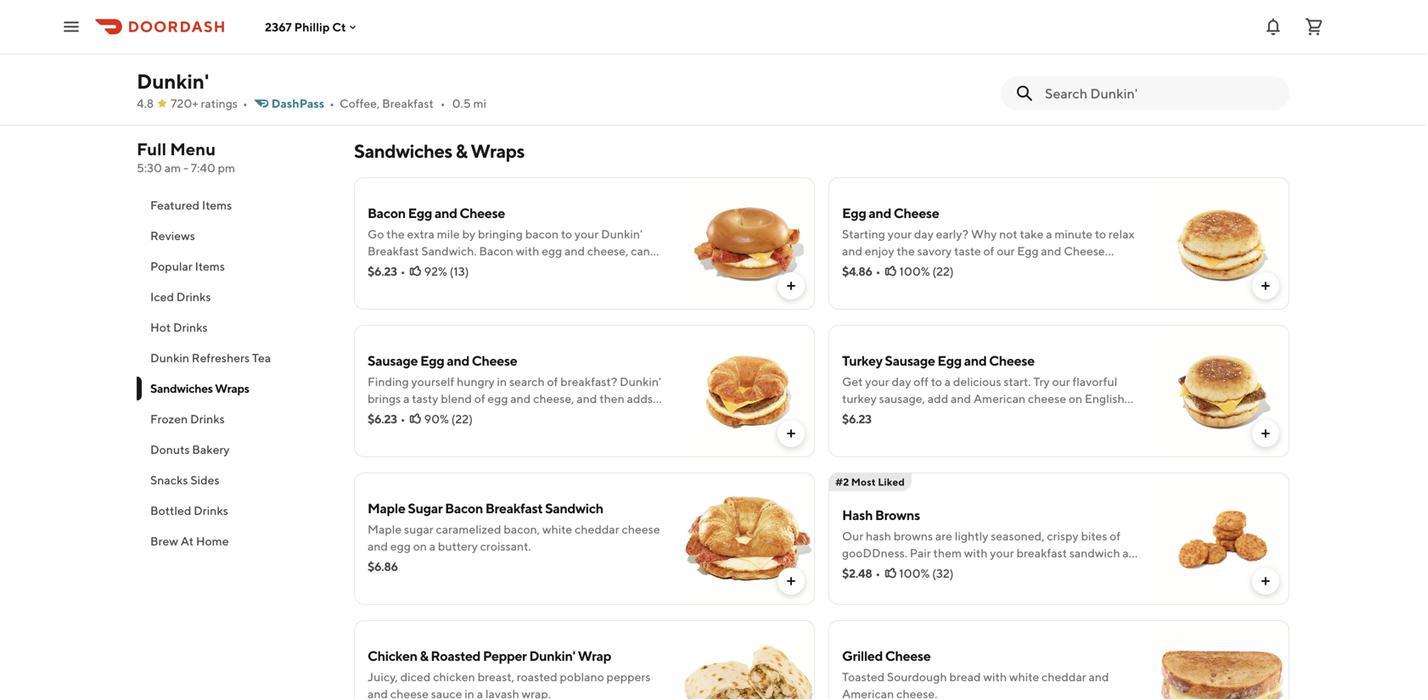Task type: describe. For each thing, give the bounding box(es) containing it.
freshly
[[926, 580, 962, 595]]

100% for 100% (32)
[[900, 567, 930, 581]]

0 vertical spatial yourself
[[411, 375, 455, 389]]

turkey sausage egg and cheese image
[[1158, 325, 1290, 458]]

varieties
[[589, 37, 636, 51]]

2367 phillip ct button
[[265, 20, 360, 34]]

the inside egg and cheese starting your day early? why not take a minute to relax and enjoy the savory taste of our egg and cheese sandwich.
[[897, 244, 915, 258]]

• right you
[[401, 265, 406, 279]]

egg inside bacon egg and cheese go the extra mile by bringing bacon to your dunkin' breakfast sandwich. bacon with egg and cheese, can you say, "yum!"
[[408, 205, 432, 221]]

a inside chicken & roasted pepper dunkin' wrap juicy, diced chicken breast, roasted poblano peppers and cheese sauce in a lavash wrap.
[[477, 688, 483, 700]]

and inside grilled cheese toasted sourdough bread with white cheddar and american cheese.
[[1089, 671, 1110, 685]]

• left coffee,
[[330, 96, 335, 110]]

and inside hash browns our hash browns are lightly seasoned, crispy bites of gooddness. pair them with your breakfast sandwich and your morning pit stop gets even more tasty.  perfectly paired with our freshly brewed hot or iced coffee.
[[1123, 547, 1144, 561]]

on inside turkey sausage egg and cheese get your day off to a delicious start. try our flavorful turkey sausage, add and american  cheese on english muffin, or wake-up  wrap®
[[1069, 392, 1083, 406]]

sausage inside sausage egg and cheese finding yourself hungry in search of breakfast? dunkin' brings a tasty blend of egg and cheese, and then adds irresistable sausage to tame any hunger. consider yourself full.
[[368, 353, 418, 369]]

cheese inside grilled cheese toasted sourdough bread with white cheddar and american cheese.
[[886, 648, 931, 665]]

$6.23 for bacon
[[368, 265, 397, 279]]

starting
[[843, 227, 886, 241]]

peach
[[543, 54, 576, 68]]

bacon inside the 'maple sugar bacon breakfast sandwich maple sugar caramelized bacon, white cheddar cheese and egg on a buttery croissant. $6.86'
[[445, 501, 483, 517]]

a inside egg and cheese starting your day early? why not take a minute to relax and enjoy the savory taste of our egg and cheese sandwich.
[[1047, 227, 1053, 241]]

morning
[[869, 564, 914, 578]]

720+ ratings •
[[171, 96, 248, 110]]

1 vertical spatial yourself
[[368, 426, 411, 440]]

turkey
[[843, 353, 883, 369]]

bites
[[1082, 530, 1108, 544]]

$4.86 •
[[843, 265, 881, 279]]

combined
[[481, 20, 535, 34]]

american inside turkey sausage egg and cheese get your day off to a delicious start. try our flavorful turkey sausage, add and american  cheese on english muffin, or wake-up  wrap®
[[974, 392, 1026, 406]]

tasty.
[[1044, 564, 1072, 578]]

start.
[[1004, 375, 1032, 389]]

sandwich. inside bacon egg and cheese go the extra mile by bringing bacon to your dunkin' breakfast sandwich. bacon with egg and cheese, can you say, "yum!"
[[422, 244, 477, 258]]

featured items button
[[137, 190, 334, 221]]

hot drinks
[[150, 321, 208, 335]]

pit
[[916, 564, 931, 578]]

• left 0.5
[[441, 96, 446, 110]]

bacon egg and cheese image
[[683, 178, 815, 310]]

finding
[[368, 375, 409, 389]]

pineapple
[[431, 71, 486, 85]]

hash
[[843, 507, 873, 524]]

donuts bakery button
[[137, 435, 334, 465]]

english
[[1085, 392, 1125, 406]]

Item Search search field
[[1045, 84, 1276, 103]]

with inside bacon egg and cheese go the extra mile by bringing bacon to your dunkin' breakfast sandwich. bacon with egg and cheese, can you say, "yum!"
[[516, 244, 540, 258]]

donuts bakery
[[150, 443, 230, 457]]

stop
[[933, 564, 957, 578]]

paired
[[843, 580, 877, 595]]

full
[[137, 139, 167, 159]]

& for chicken
[[420, 648, 428, 665]]

seasoned,
[[991, 530, 1045, 544]]

tame
[[488, 409, 516, 423]]

chicken & roasted pepper dunkin' wrap juicy, diced chicken breast, roasted poblano peppers and cheese sauce in a lavash wrap.
[[368, 648, 651, 700]]

a inside turkey sausage egg and cheese get your day off to a delicious start. try our flavorful turkey sausage, add and american  cheese on english muffin, or wake-up  wrap®
[[945, 375, 951, 389]]

cheese inside sausage egg and cheese finding yourself hungry in search of breakfast? dunkin' brings a tasty blend of egg and cheese, and then adds irresistable sausage to tame any hunger. consider yourself full.
[[472, 353, 518, 369]]

passion
[[579, 54, 620, 68]]

coffee, breakfast • 0.5 mi
[[340, 96, 487, 110]]

cheese, inside sausage egg and cheese finding yourself hungry in search of breakfast? dunkin' brings a tasty blend of egg and cheese, and then adds irresistable sausage to tame any hunger. consider yourself full.
[[533, 392, 575, 406]]

snacks sides button
[[137, 465, 334, 496]]

any
[[518, 409, 538, 423]]

say,
[[390, 261, 410, 275]]

"yum!"
[[412, 261, 449, 275]]

100% (32)
[[900, 567, 954, 581]]

cheese inside bacon egg and cheese go the extra mile by bringing bacon to your dunkin' breakfast sandwich. bacon with egg and cheese, can you say, "yum!"
[[460, 205, 505, 221]]

grilled
[[843, 648, 883, 665]]

grilled cheese image
[[1158, 621, 1290, 700]]

fruit
[[622, 54, 648, 68]]

sugar
[[408, 501, 443, 517]]

add item to cart image for finding yourself hungry in search of breakfast? dunkin' brings a tasty blend of egg and cheese, and then adds irresistable sausage to tame any hunger. consider yourself full.
[[785, 427, 798, 441]]

drinks for iced drinks
[[176, 290, 211, 304]]

$4.86
[[843, 265, 873, 279]]

taste
[[955, 244, 982, 258]]

donuts
[[150, 443, 190, 457]]

by
[[462, 227, 476, 241]]

a inside fruit-flavored drinks combined with coconutmilk and b vitamins for a refreshing boost of energy. varieties include: strawberry dragonfruit, peach passion fruit and mango pineapple flavors.
[[435, 37, 441, 51]]

croissant.
[[480, 540, 531, 554]]

at
[[181, 535, 194, 549]]

sausage inside turkey sausage egg and cheese get your day off to a delicious start. try our flavorful turkey sausage, add and american  cheese on english muffin, or wake-up  wrap®
[[885, 353, 936, 369]]

roasted
[[431, 648, 481, 665]]

egg inside the 'maple sugar bacon breakfast sandwich maple sugar caramelized bacon, white cheddar cheese and egg on a buttery croissant. $6.86'
[[391, 540, 411, 554]]

add item to cart image for egg and cheese
[[1260, 279, 1273, 293]]

drinks for bottled drinks
[[194, 504, 228, 518]]

of down hungry
[[475, 392, 485, 406]]

can
[[631, 244, 650, 258]]

bacon egg and cheese go the extra mile by bringing bacon to your dunkin' breakfast sandwich. bacon with egg and cheese, can you say, "yum!"
[[368, 205, 650, 275]]

dunkin refreshers tea
[[150, 351, 271, 365]]

breakfast inside the 'maple sugar bacon breakfast sandwich maple sugar caramelized bacon, white cheddar cheese and egg on a buttery croissant. $6.86'
[[486, 501, 543, 517]]

off
[[914, 375, 929, 389]]

open menu image
[[61, 17, 82, 37]]

for
[[418, 37, 433, 51]]

gets
[[959, 564, 982, 578]]

sandwiches for sandwiches wraps
[[150, 382, 213, 396]]

7:40
[[191, 161, 216, 175]]

popular items button
[[137, 251, 334, 282]]

$2.48 •
[[843, 567, 881, 581]]

sandwiches for sandwiches & wraps
[[354, 140, 452, 162]]

buttery
[[438, 540, 478, 554]]

chicken & roasted pepper dunkin' wrap image
[[683, 621, 815, 700]]

toasted
[[843, 671, 885, 685]]

savory
[[918, 244, 952, 258]]

wrap.
[[522, 688, 551, 700]]

bottled drinks
[[150, 504, 228, 518]]

minute
[[1055, 227, 1093, 241]]

with inside grilled cheese toasted sourdough bread with white cheddar and american cheese.
[[984, 671, 1007, 685]]

adds
[[627, 392, 653, 406]]

hot inside hash browns our hash browns are lightly seasoned, crispy bites of gooddness. pair them with your breakfast sandwich and your morning pit stop gets even more tasty.  perfectly paired with our freshly brewed hot or iced coffee.
[[1008, 580, 1028, 595]]

(22) for and
[[452, 412, 473, 426]]

muffin,
[[843, 409, 881, 423]]

cheese.
[[897, 688, 938, 700]]

egg inside turkey sausage egg and cheese get your day off to a delicious start. try our flavorful turkey sausage, add and american  cheese on english muffin, or wake-up  wrap®
[[938, 353, 962, 369]]

home
[[196, 535, 229, 549]]

bacon
[[525, 227, 559, 241]]

cheese inside chicken & roasted pepper dunkin' wrap juicy, diced chicken breast, roasted poblano peppers and cheese sauce in a lavash wrap.
[[391, 688, 429, 700]]

with inside fruit-flavored drinks combined with coconutmilk and b vitamins for a refreshing boost of energy. varieties include: strawberry dragonfruit, peach passion fruit and mango pineapple flavors.
[[538, 20, 561, 34]]

on inside the 'maple sugar bacon breakfast sandwich maple sugar caramelized bacon, white cheddar cheese and egg on a buttery croissant. $6.86'
[[413, 540, 427, 554]]

breakfast
[[1017, 547, 1068, 561]]

or inside turkey sausage egg and cheese get your day off to a delicious start. try our flavorful turkey sausage, add and american  cheese on english muffin, or wake-up  wrap®
[[884, 409, 895, 423]]

$2.48
[[843, 567, 873, 581]]

egg up 'starting' on the top right
[[843, 205, 867, 221]]

cheddar inside the 'maple sugar bacon breakfast sandwich maple sugar caramelized bacon, white cheddar cheese and egg on a buttery croissant. $6.86'
[[575, 523, 620, 537]]

dunkin' up 720+
[[137, 69, 209, 93]]

pair
[[910, 547, 931, 561]]

$6.23 • for sausage
[[368, 412, 406, 426]]

the inside bacon egg and cheese go the extra mile by bringing bacon to your dunkin' breakfast sandwich. bacon with egg and cheese, can you say, "yum!"
[[387, 227, 405, 241]]

our inside turkey sausage egg and cheese get your day off to a delicious start. try our flavorful turkey sausage, add and american  cheese on english muffin, or wake-up  wrap®
[[1053, 375, 1071, 389]]

items for popular items
[[195, 259, 225, 273]]

brew at home
[[150, 535, 229, 549]]

sugar
[[404, 523, 434, 537]]

try
[[1034, 375, 1050, 389]]

$6.23 down turkey
[[843, 412, 872, 426]]

egg inside sausage egg and cheese finding yourself hungry in search of breakfast? dunkin' brings a tasty blend of egg and cheese, and then adds irresistable sausage to tame any hunger. consider yourself full.
[[420, 353, 445, 369]]

dashpass
[[272, 96, 325, 110]]

add item to cart image for maple sugar bacon breakfast sandwich
[[785, 575, 798, 589]]

white inside the 'maple sugar bacon breakfast sandwich maple sugar caramelized bacon, white cheddar cheese and egg on a buttery croissant. $6.86'
[[543, 523, 573, 537]]

sausage
[[429, 409, 473, 423]]

brew
[[150, 535, 178, 549]]

92% (13)
[[424, 265, 469, 279]]

2367
[[265, 20, 292, 34]]

frozen drinks button
[[137, 404, 334, 435]]

or inside hash browns our hash browns are lightly seasoned, crispy bites of gooddness. pair them with your breakfast sandwich and your morning pit stop gets even more tasty.  perfectly paired with our freshly brewed hot or iced coffee.
[[1030, 580, 1042, 595]]

popular items
[[150, 259, 225, 273]]

breast,
[[478, 671, 515, 685]]

to inside egg and cheese starting your day early? why not take a minute to relax and enjoy the savory taste of our egg and cheese sandwich.
[[1096, 227, 1107, 241]]

your inside bacon egg and cheese go the extra mile by bringing bacon to your dunkin' breakfast sandwich. bacon with egg and cheese, can you say, "yum!"
[[575, 227, 599, 241]]

frozen
[[150, 412, 188, 426]]

in inside chicken & roasted pepper dunkin' wrap juicy, diced chicken breast, roasted poblano peppers and cheese sauce in a lavash wrap.
[[465, 688, 475, 700]]

fruit-
[[368, 20, 399, 34]]

sourdough
[[887, 671, 947, 685]]

hot inside button
[[150, 321, 171, 335]]

$6.23 • for bacon
[[368, 265, 406, 279]]

items for featured items
[[202, 198, 232, 212]]

even
[[985, 564, 1011, 578]]

relax
[[1109, 227, 1135, 241]]

breakfast?
[[561, 375, 618, 389]]



Task type: locate. For each thing, give the bounding box(es) containing it.
with down lightly
[[965, 547, 988, 561]]

and inside chicken & roasted pepper dunkin' wrap juicy, diced chicken breast, roasted poblano peppers and cheese sauce in a lavash wrap.
[[368, 688, 388, 700]]

0 horizontal spatial american
[[843, 688, 895, 700]]

our inside hash browns our hash browns are lightly seasoned, crispy bites of gooddness. pair them with your breakfast sandwich and your morning pit stop gets even more tasty.  perfectly paired with our freshly brewed hot or iced coffee.
[[905, 580, 923, 595]]

dashpass •
[[272, 96, 335, 110]]

yourself
[[411, 375, 455, 389], [368, 426, 411, 440]]

1 vertical spatial on
[[413, 540, 427, 554]]

2367 phillip ct
[[265, 20, 346, 34]]

0 vertical spatial wraps
[[471, 140, 525, 162]]

2 horizontal spatial egg
[[542, 244, 562, 258]]

•
[[243, 96, 248, 110], [330, 96, 335, 110], [441, 96, 446, 110], [401, 265, 406, 279], [876, 265, 881, 279], [401, 412, 406, 426], [876, 567, 881, 581]]

1 horizontal spatial cheddar
[[1042, 671, 1087, 685]]

0 horizontal spatial sausage
[[368, 353, 418, 369]]

0 horizontal spatial add item to cart image
[[785, 427, 798, 441]]

dunkin' up can
[[601, 227, 643, 241]]

0 vertical spatial breakfast
[[382, 96, 434, 110]]

in inside sausage egg and cheese finding yourself hungry in search of breakfast? dunkin' brings a tasty blend of egg and cheese, and then adds irresistable sausage to tame any hunger. consider yourself full.
[[497, 375, 507, 389]]

0 vertical spatial 100%
[[900, 265, 930, 279]]

dunkin' inside bacon egg and cheese go the extra mile by bringing bacon to your dunkin' breakfast sandwich. bacon with egg and cheese, can you say, "yum!"
[[601, 227, 643, 241]]

items
[[202, 198, 232, 212], [195, 259, 225, 273]]

egg up extra
[[408, 205, 432, 221]]

0 vertical spatial iced
[[150, 290, 174, 304]]

flavors.
[[488, 71, 526, 85]]

1 horizontal spatial sandwich.
[[843, 261, 898, 275]]

1 $6.23 • from the top
[[368, 265, 406, 279]]

1 vertical spatial (22)
[[452, 412, 473, 426]]

90%
[[424, 412, 449, 426]]

chicken
[[433, 671, 475, 685]]

add item to cart image for hash browns
[[1260, 575, 1273, 589]]

0 vertical spatial or
[[884, 409, 895, 423]]

hot down more
[[1008, 580, 1028, 595]]

1 vertical spatial sandwich.
[[843, 261, 898, 275]]

100% down pair
[[900, 567, 930, 581]]

1 vertical spatial cheese,
[[533, 392, 575, 406]]

the right go
[[387, 227, 405, 241]]

0 vertical spatial &
[[456, 140, 467, 162]]

consider
[[583, 409, 632, 423]]

with down bacon
[[516, 244, 540, 258]]

1 horizontal spatial iced
[[1044, 580, 1068, 595]]

egg down sugar
[[391, 540, 411, 554]]

are
[[936, 530, 953, 544]]

our inside egg and cheese starting your day early? why not take a minute to relax and enjoy the savory taste of our egg and cheese sandwich.
[[997, 244, 1015, 258]]

& inside chicken & roasted pepper dunkin' wrap juicy, diced chicken breast, roasted poblano peppers and cheese sauce in a lavash wrap.
[[420, 648, 428, 665]]

2 horizontal spatial our
[[1053, 375, 1071, 389]]

1 vertical spatial iced
[[1044, 580, 1068, 595]]

to inside sausage egg and cheese finding yourself hungry in search of breakfast? dunkin' brings a tasty blend of egg and cheese, and then adds irresistable sausage to tame any hunger. consider yourself full.
[[475, 409, 486, 423]]

up
[[934, 409, 950, 423]]

energy.
[[547, 37, 587, 51]]

0 vertical spatial in
[[497, 375, 507, 389]]

1 sausage from the left
[[368, 353, 418, 369]]

or down more
[[1030, 580, 1042, 595]]

egg inside sausage egg and cheese finding yourself hungry in search of breakfast? dunkin' brings a tasty blend of egg and cheese, and then adds irresistable sausage to tame any hunger. consider yourself full.
[[488, 392, 508, 406]]

0 items, open order cart image
[[1305, 17, 1325, 37]]

0 horizontal spatial &
[[420, 648, 428, 665]]

to left relax
[[1096, 227, 1107, 241]]

cheese, left can
[[588, 244, 629, 258]]

wraps down dunkin refreshers tea button
[[215, 382, 249, 396]]

1 horizontal spatial sandwiches
[[354, 140, 452, 162]]

our down pit
[[905, 580, 923, 595]]

day inside turkey sausage egg and cheese get your day off to a delicious start. try our flavorful turkey sausage, add and american  cheese on english muffin, or wake-up  wrap®
[[892, 375, 912, 389]]

1 horizontal spatial egg
[[488, 392, 508, 406]]

5:30
[[137, 161, 162, 175]]

bacon,
[[504, 523, 540, 537]]

$6.23 • down go
[[368, 265, 406, 279]]

0 vertical spatial white
[[543, 523, 573, 537]]

0 vertical spatial cheese,
[[588, 244, 629, 258]]

cheese
[[1028, 392, 1067, 406], [622, 523, 660, 537], [391, 688, 429, 700]]

coconutmilk
[[564, 20, 631, 34]]

1 vertical spatial in
[[465, 688, 475, 700]]

2 100% from the top
[[900, 567, 930, 581]]

egg down take
[[1018, 244, 1039, 258]]

liked
[[878, 476, 905, 488]]

0 vertical spatial cheddar
[[575, 523, 620, 537]]

1 vertical spatial add item to cart image
[[1260, 575, 1273, 589]]

tasty
[[412, 392, 439, 406]]

your up paired
[[843, 564, 867, 578]]

1 horizontal spatial our
[[997, 244, 1015, 258]]

your
[[575, 227, 599, 241], [888, 227, 912, 241], [866, 375, 890, 389], [991, 547, 1015, 561], [843, 564, 867, 578]]

1 vertical spatial the
[[897, 244, 915, 258]]

• right ratings
[[243, 96, 248, 110]]

0 vertical spatial maple
[[368, 501, 406, 517]]

sandwich. inside egg and cheese starting your day early? why not take a minute to relax and enjoy the savory taste of our egg and cheese sandwich.
[[843, 261, 898, 275]]

-
[[183, 161, 189, 175]]

egg inside bacon egg and cheese go the extra mile by bringing bacon to your dunkin' breakfast sandwich. bacon with egg and cheese, can you say, "yum!"
[[542, 244, 562, 258]]

day inside egg and cheese starting your day early? why not take a minute to relax and enjoy the savory taste of our egg and cheese sandwich.
[[915, 227, 934, 241]]

maple left sugar
[[368, 523, 402, 537]]

go
[[368, 227, 384, 241]]

(22)
[[933, 265, 954, 279], [452, 412, 473, 426]]

sandwiches up frozen drinks
[[150, 382, 213, 396]]

2 horizontal spatial cheese
[[1028, 392, 1067, 406]]

cheese, up hunger.
[[533, 392, 575, 406]]

1 horizontal spatial on
[[1069, 392, 1083, 406]]

phillip
[[294, 20, 330, 34]]

egg down bacon
[[542, 244, 562, 258]]

0 horizontal spatial cheese,
[[533, 392, 575, 406]]

our right 'try'
[[1053, 375, 1071, 389]]

cheddar
[[575, 523, 620, 537], [1042, 671, 1087, 685]]

100% for 100% (22)
[[900, 265, 930, 279]]

0 horizontal spatial sandwich.
[[422, 244, 477, 258]]

&
[[456, 140, 467, 162], [420, 648, 428, 665]]

mango pineapple dunkin' coconut refresher image
[[683, 0, 815, 103]]

wrap®
[[952, 409, 993, 423]]

1 vertical spatial $6.23 •
[[368, 412, 406, 426]]

reviews button
[[137, 221, 334, 251]]

coffee.
[[1070, 580, 1110, 595]]

0 horizontal spatial cheddar
[[575, 523, 620, 537]]

full menu 5:30 am - 7:40 pm
[[137, 139, 235, 175]]

and inside the 'maple sugar bacon breakfast sandwich maple sugar caramelized bacon, white cheddar cheese and egg on a buttery croissant. $6.86'
[[368, 540, 388, 554]]

with right bread on the right bottom
[[984, 671, 1007, 685]]

92%
[[424, 265, 447, 279]]

2 $6.23 • from the top
[[368, 412, 406, 426]]

early?
[[936, 227, 969, 241]]

ct
[[332, 20, 346, 34]]

(22) down the blend
[[452, 412, 473, 426]]

drinks down popular items at the top of page
[[176, 290, 211, 304]]

sausage up finding
[[368, 353, 418, 369]]

of inside hash browns our hash browns are lightly seasoned, crispy bites of gooddness. pair them with your breakfast sandwich and your morning pit stop gets even more tasty.  perfectly paired with our freshly brewed hot or iced coffee.
[[1110, 530, 1121, 544]]

hot
[[150, 321, 171, 335], [1008, 580, 1028, 595]]

bacon up go
[[368, 205, 406, 221]]

0 vertical spatial items
[[202, 198, 232, 212]]

2 maple from the top
[[368, 523, 402, 537]]

you
[[368, 261, 388, 275]]

0.5
[[452, 96, 471, 110]]

tea
[[252, 351, 271, 365]]

0 horizontal spatial white
[[543, 523, 573, 537]]

sauce
[[431, 688, 462, 700]]

1 vertical spatial items
[[195, 259, 225, 273]]

breakfast down mango
[[382, 96, 434, 110]]

pepper
[[483, 648, 527, 665]]

0 horizontal spatial yourself
[[368, 426, 411, 440]]

1 vertical spatial cheddar
[[1042, 671, 1087, 685]]

featured
[[150, 198, 200, 212]]

cheese up sourdough
[[886, 648, 931, 665]]

cheese up by
[[460, 205, 505, 221]]

egg and cheese image
[[1158, 178, 1290, 310]]

strawberry
[[413, 54, 472, 68]]

of right search
[[547, 375, 558, 389]]

extra
[[407, 227, 435, 241]]

peppers
[[607, 671, 651, 685]]

hash
[[866, 530, 892, 544]]

brewed
[[964, 580, 1005, 595]]

items up reviews button
[[202, 198, 232, 212]]

in left search
[[497, 375, 507, 389]]

1 horizontal spatial american
[[974, 392, 1026, 406]]

0 vertical spatial on
[[1069, 392, 1083, 406]]

your inside turkey sausage egg and cheese get your day off to a delicious start. try our flavorful turkey sausage, add and american  cheese on english muffin, or wake-up  wrap®
[[866, 375, 890, 389]]

of right bites
[[1110, 530, 1121, 544]]

90% (22)
[[424, 412, 473, 426]]

turkey sausage egg and cheese get your day off to a delicious start. try our flavorful turkey sausage, add and american  cheese on english muffin, or wake-up  wrap®
[[843, 353, 1125, 423]]

cheese up start.
[[990, 353, 1035, 369]]

breakfast inside bacon egg and cheese go the extra mile by bringing bacon to your dunkin' breakfast sandwich. bacon with egg and cheese, can you say, "yum!"
[[368, 244, 419, 258]]

day
[[915, 227, 934, 241], [892, 375, 912, 389]]

a inside the 'maple sugar bacon breakfast sandwich maple sugar caramelized bacon, white cheddar cheese and egg on a buttery croissant. $6.86'
[[430, 540, 436, 554]]

of down why
[[984, 244, 995, 258]]

1 vertical spatial hot
[[1008, 580, 1028, 595]]

drinks inside button
[[190, 412, 225, 426]]

cheese inside the 'maple sugar bacon breakfast sandwich maple sugar caramelized bacon, white cheddar cheese and egg on a buttery croissant. $6.86'
[[622, 523, 660, 537]]

0 vertical spatial the
[[387, 227, 405, 241]]

pm
[[218, 161, 235, 175]]

1 vertical spatial white
[[1010, 671, 1040, 685]]

wake-
[[897, 409, 934, 423]]

maple sugar bacon breakfast sandwich image
[[683, 473, 815, 606]]

2 vertical spatial breakfast
[[486, 501, 543, 517]]

sandwich. down enjoy in the top of the page
[[843, 261, 898, 275]]

search
[[510, 375, 545, 389]]

0 horizontal spatial cheese
[[391, 688, 429, 700]]

720+
[[171, 96, 198, 110]]

0 vertical spatial egg
[[542, 244, 562, 258]]

notification bell image
[[1264, 17, 1284, 37]]

1 vertical spatial &
[[420, 648, 428, 665]]

include:
[[368, 54, 410, 68]]

0 horizontal spatial in
[[465, 688, 475, 700]]

sausage egg and cheese finding yourself hungry in search of breakfast? dunkin' brings a tasty blend of egg and cheese, and then adds irresistable sausage to tame any hunger. consider yourself full.
[[368, 353, 662, 440]]

not
[[1000, 227, 1018, 241]]

add item to cart image for bacon egg and cheese
[[785, 279, 798, 293]]

cheese up hungry
[[472, 353, 518, 369]]

dunkin' up adds
[[620, 375, 662, 389]]

sandwich
[[545, 501, 604, 517]]

your up turkey
[[866, 375, 890, 389]]

1 vertical spatial breakfast
[[368, 244, 419, 258]]

1 horizontal spatial &
[[456, 140, 467, 162]]

refreshing
[[444, 37, 498, 51]]

cheese down minute
[[1064, 244, 1106, 258]]

iced down tasty.
[[1044, 580, 1068, 595]]

0 vertical spatial (22)
[[933, 265, 954, 279]]

or down sausage, at the right bottom of the page
[[884, 409, 895, 423]]

0 horizontal spatial egg
[[391, 540, 411, 554]]

with
[[538, 20, 561, 34], [516, 244, 540, 258], [965, 547, 988, 561], [879, 580, 903, 595], [984, 671, 1007, 685]]

your up even
[[991, 547, 1015, 561]]

white inside grilled cheese toasted sourdough bread with white cheddar and american cheese.
[[1010, 671, 1040, 685]]

sandwiches down coffee, breakfast • 0.5 mi
[[354, 140, 452, 162]]

1 vertical spatial 100%
[[900, 567, 930, 581]]

2 vertical spatial egg
[[391, 540, 411, 554]]

1 maple from the top
[[368, 501, 406, 517]]

drinks up home
[[194, 504, 228, 518]]

gooddness.
[[843, 547, 908, 561]]

0 horizontal spatial our
[[905, 580, 923, 595]]

sausage
[[368, 353, 418, 369], [885, 353, 936, 369]]

add item to cart image
[[785, 427, 798, 441], [1260, 575, 1273, 589]]

1 vertical spatial or
[[1030, 580, 1042, 595]]

$6.23 • down brings
[[368, 412, 406, 426]]

add item to cart image for turkey sausage egg and cheese
[[1260, 427, 1273, 441]]

most
[[852, 476, 876, 488]]

american down "toasted"
[[843, 688, 895, 700]]

• left full. on the left bottom of page
[[401, 412, 406, 426]]

of
[[534, 37, 545, 51], [984, 244, 995, 258], [547, 375, 558, 389], [475, 392, 485, 406], [1110, 530, 1121, 544]]

2 sausage from the left
[[885, 353, 936, 369]]

$6.23 for sausage
[[368, 412, 397, 426]]

hash browns image
[[1158, 473, 1290, 606]]

cheddar inside grilled cheese toasted sourdough bread with white cheddar and american cheese.
[[1042, 671, 1087, 685]]

• down enjoy in the top of the page
[[876, 265, 881, 279]]

sides
[[191, 473, 220, 487]]

2 vertical spatial our
[[905, 580, 923, 595]]

$6.23 down brings
[[368, 412, 397, 426]]

to inside bacon egg and cheese go the extra mile by bringing bacon to your dunkin' breakfast sandwich. bacon with egg and cheese, can you say, "yum!"
[[561, 227, 573, 241]]

dunkin
[[150, 351, 189, 365]]

• down gooddness.
[[876, 567, 881, 581]]

brew at home button
[[137, 527, 334, 557]]

american inside grilled cheese toasted sourdough bread with white cheddar and american cheese.
[[843, 688, 895, 700]]

0 horizontal spatial wraps
[[215, 382, 249, 396]]

your right bacon
[[575, 227, 599, 241]]

day up sausage, at the right bottom of the page
[[892, 375, 912, 389]]

a up "add"
[[945, 375, 951, 389]]

a left 'tasty'
[[403, 392, 410, 406]]

items inside the featured items button
[[202, 198, 232, 212]]

sandwich
[[1070, 547, 1121, 561]]

0 vertical spatial bacon
[[368, 205, 406, 221]]

turkey
[[843, 392, 877, 406]]

a inside sausage egg and cheese finding yourself hungry in search of breakfast? dunkin' brings a tasty blend of egg and cheese, and then adds irresistable sausage to tame any hunger. consider yourself full.
[[403, 392, 410, 406]]

0 vertical spatial sandwiches
[[354, 140, 452, 162]]

0 vertical spatial american
[[974, 392, 1026, 406]]

dragonfruit,
[[475, 54, 540, 68]]

iced inside button
[[150, 290, 174, 304]]

0 vertical spatial our
[[997, 244, 1015, 258]]

dunkin' inside sausage egg and cheese finding yourself hungry in search of breakfast? dunkin' brings a tasty blend of egg and cheese, and then adds irresistable sausage to tame any hunger. consider yourself full.
[[620, 375, 662, 389]]

1 vertical spatial sandwiches
[[150, 382, 213, 396]]

to
[[561, 227, 573, 241], [1096, 227, 1107, 241], [931, 375, 943, 389], [475, 409, 486, 423]]

iced
[[150, 290, 174, 304], [1044, 580, 1068, 595]]

your inside egg and cheese starting your day early? why not take a minute to relax and enjoy the savory taste of our egg and cheese sandwich.
[[888, 227, 912, 241]]

(22) for cheese
[[933, 265, 954, 279]]

hot up dunkin
[[150, 321, 171, 335]]

in down chicken
[[465, 688, 475, 700]]

drinks for hot drinks
[[173, 321, 208, 335]]

of inside fruit-flavored drinks combined with coconutmilk and b vitamins for a refreshing boost of energy. varieties include: strawberry dragonfruit, peach passion fruit and mango pineapple flavors.
[[534, 37, 545, 51]]

0 vertical spatial day
[[915, 227, 934, 241]]

(22) down savory
[[933, 265, 954, 279]]

egg up 'tasty'
[[420, 353, 445, 369]]

more
[[1013, 564, 1041, 578]]

$6.23 down go
[[368, 265, 397, 279]]

boost
[[501, 37, 532, 51]]

white right bread on the right bottom
[[1010, 671, 1040, 685]]

bottled
[[150, 504, 191, 518]]

add
[[928, 392, 949, 406]]

poblano
[[560, 671, 604, 685]]

yourself up 'tasty'
[[411, 375, 455, 389]]

drinks for frozen drinks
[[190, 412, 225, 426]]

breakfast up bacon,
[[486, 501, 543, 517]]

1 vertical spatial bacon
[[479, 244, 514, 258]]

on down flavorful
[[1069, 392, 1083, 406]]

day up savory
[[915, 227, 934, 241]]

0 horizontal spatial on
[[413, 540, 427, 554]]

1 horizontal spatial in
[[497, 375, 507, 389]]

1 vertical spatial cheese
[[622, 523, 660, 537]]

0 horizontal spatial or
[[884, 409, 895, 423]]

& up the diced
[[420, 648, 428, 665]]

cheese, inside bacon egg and cheese go the extra mile by bringing bacon to your dunkin' breakfast sandwich. bacon with egg and cheese, can you say, "yum!"
[[588, 244, 629, 258]]

yourself down irresistable
[[368, 426, 411, 440]]

egg up tame
[[488, 392, 508, 406]]

cheese up early?
[[894, 205, 940, 221]]

1 horizontal spatial wraps
[[471, 140, 525, 162]]

bacon down bringing
[[479, 244, 514, 258]]

iced inside hash browns our hash browns are lightly seasoned, crispy bites of gooddness. pair them with your breakfast sandwich and your morning pit stop gets even more tasty.  perfectly paired with our freshly brewed hot or iced coffee.
[[1044, 580, 1068, 595]]

items inside "popular items" button
[[195, 259, 225, 273]]

0 horizontal spatial (22)
[[452, 412, 473, 426]]

1 vertical spatial maple
[[368, 523, 402, 537]]

of right boost
[[534, 37, 545, 51]]

egg up delicious
[[938, 353, 962, 369]]

frozen drinks
[[150, 412, 225, 426]]

a right for
[[435, 37, 441, 51]]

1 vertical spatial wraps
[[215, 382, 249, 396]]

grilled cheese toasted sourdough bread with white cheddar and american cheese.
[[843, 648, 1110, 700]]

0 horizontal spatial iced
[[150, 290, 174, 304]]

1 vertical spatial american
[[843, 688, 895, 700]]

& for sandwiches
[[456, 140, 467, 162]]

2 vertical spatial bacon
[[445, 501, 483, 517]]

1 horizontal spatial cheese
[[622, 523, 660, 537]]

sausage egg and cheese image
[[683, 325, 815, 458]]

dunkin' inside chicken & roasted pepper dunkin' wrap juicy, diced chicken breast, roasted poblano peppers and cheese sauce in a lavash wrap.
[[529, 648, 576, 665]]

0 vertical spatial $6.23 •
[[368, 265, 406, 279]]

0 horizontal spatial hot
[[150, 321, 171, 335]]

our down 'not'
[[997, 244, 1015, 258]]

wraps down the mi
[[471, 140, 525, 162]]

with down morning
[[879, 580, 903, 595]]

breakfast up say,
[[368, 244, 419, 258]]

add item to cart image
[[785, 279, 798, 293], [1260, 279, 1273, 293], [1260, 427, 1273, 441], [785, 575, 798, 589]]

dunkin'
[[137, 69, 209, 93], [601, 227, 643, 241], [620, 375, 662, 389], [529, 648, 576, 665]]

2 vertical spatial cheese
[[391, 688, 429, 700]]

to inside turkey sausage egg and cheese get your day off to a delicious start. try our flavorful turkey sausage, add and american  cheese on english muffin, or wake-up  wrap®
[[931, 375, 943, 389]]

1 horizontal spatial add item to cart image
[[1260, 575, 1273, 589]]

0 vertical spatial cheese
[[1028, 392, 1067, 406]]

1 horizontal spatial or
[[1030, 580, 1042, 595]]

american down start.
[[974, 392, 1026, 406]]

1 horizontal spatial yourself
[[411, 375, 455, 389]]

dunkin' up roasted
[[529, 648, 576, 665]]

cheese inside turkey sausage egg and cheese get your day off to a delicious start. try our flavorful turkey sausage, add and american  cheese on english muffin, or wake-up  wrap®
[[1028, 392, 1067, 406]]

1 horizontal spatial the
[[897, 244, 915, 258]]

0 vertical spatial add item to cart image
[[785, 427, 798, 441]]

a down sugar
[[430, 540, 436, 554]]

1 horizontal spatial cheese,
[[588, 244, 629, 258]]

0 horizontal spatial day
[[892, 375, 912, 389]]

am
[[165, 161, 181, 175]]

of inside egg and cheese starting your day early? why not take a minute to relax and enjoy the savory taste of our egg and cheese sandwich.
[[984, 244, 995, 258]]

sausage up 'off'
[[885, 353, 936, 369]]

iced down popular
[[150, 290, 174, 304]]

delicious
[[954, 375, 1002, 389]]

drinks up bakery
[[190, 412, 225, 426]]

1 100% from the top
[[900, 265, 930, 279]]

a left lavash
[[477, 688, 483, 700]]

1 vertical spatial egg
[[488, 392, 508, 406]]

bottled drinks button
[[137, 496, 334, 527]]

1 horizontal spatial sausage
[[885, 353, 936, 369]]

1 vertical spatial our
[[1053, 375, 1071, 389]]

reviews
[[150, 229, 195, 243]]

to right 'off'
[[931, 375, 943, 389]]

drinks down iced drinks
[[173, 321, 208, 335]]

a right take
[[1047, 227, 1053, 241]]

& down 0.5
[[456, 140, 467, 162]]

0 horizontal spatial the
[[387, 227, 405, 241]]

white down sandwich
[[543, 523, 573, 537]]

1 horizontal spatial (22)
[[933, 265, 954, 279]]

to left tame
[[475, 409, 486, 423]]

your up enjoy in the top of the page
[[888, 227, 912, 241]]

the right enjoy in the top of the page
[[897, 244, 915, 258]]

0 vertical spatial sandwich.
[[422, 244, 477, 258]]

bakery
[[192, 443, 230, 457]]

maple up sugar
[[368, 501, 406, 517]]

items right popular
[[195, 259, 225, 273]]

cheese inside turkey sausage egg and cheese get your day off to a delicious start. try our flavorful turkey sausage, add and american  cheese on english muffin, or wake-up  wrap®
[[990, 353, 1035, 369]]



Task type: vqa. For each thing, say whether or not it's contained in the screenshot.
Mediterranean on the bottom
no



